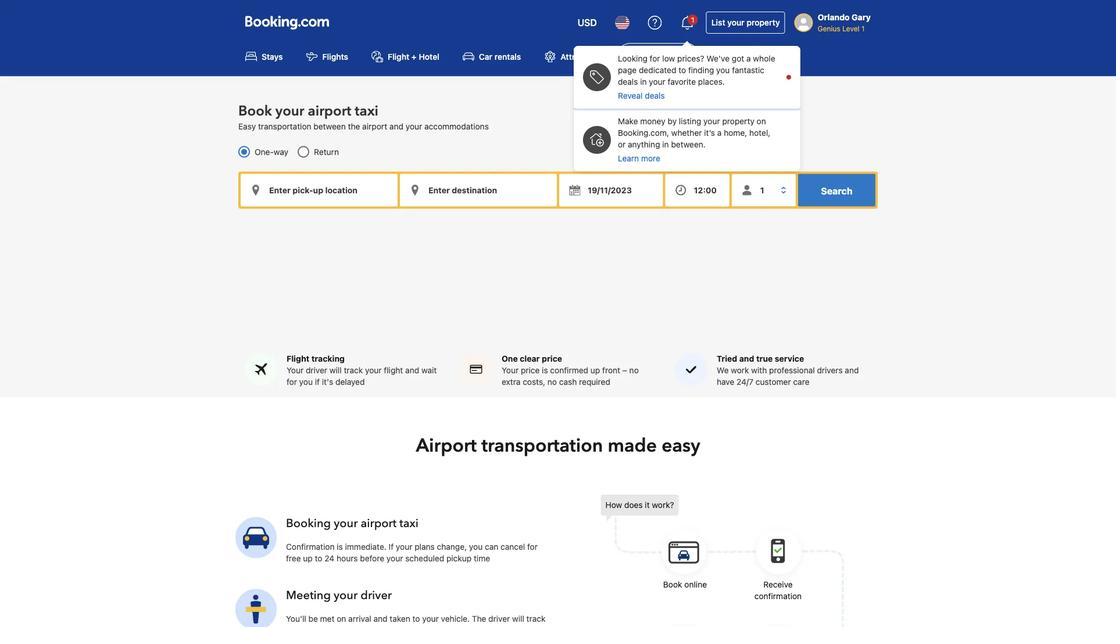Task type: vqa. For each thing, say whether or not it's contained in the screenshot.
Airport associated with Airport taxis
yes



Task type: locate. For each thing, give the bounding box(es) containing it.
0 horizontal spatial book
[[238, 102, 272, 121]]

favorite
[[668, 77, 696, 87]]

booking.com online hotel reservations image
[[245, 16, 329, 30]]

0 horizontal spatial taxi
[[355, 102, 378, 121]]

2 vertical spatial airport
[[361, 516, 397, 532]]

to left 24
[[315, 554, 322, 564]]

0 horizontal spatial driver
[[306, 366, 327, 376]]

to right taken
[[413, 615, 420, 624]]

no right –
[[629, 366, 639, 376]]

on inside make money by listing your property on booking.com, whether it's a home, hotel, or anything in between. learn more
[[757, 117, 766, 126]]

0 horizontal spatial your
[[287, 366, 304, 376]]

1 vertical spatial book
[[663, 581, 682, 590]]

for inside confirmation is immediate. if your plans change, you can cancel for free up to 24 hours before your scheduled pickup time
[[527, 543, 538, 552]]

2 vertical spatial you
[[469, 543, 483, 552]]

flight left +
[[388, 52, 409, 61]]

taxi up the on the top left of the page
[[355, 102, 378, 121]]

0 horizontal spatial deals
[[618, 77, 638, 87]]

2 horizontal spatial to
[[679, 65, 686, 75]]

and
[[389, 121, 403, 131], [739, 354, 754, 364], [405, 366, 419, 376], [845, 366, 859, 376], [374, 615, 387, 624]]

0 vertical spatial taxi
[[355, 102, 378, 121]]

professional
[[769, 366, 815, 376]]

airport right the on the top left of the page
[[362, 121, 387, 131]]

one clear price your price is confirmed up front – no extra costs, no cash required
[[502, 354, 639, 387]]

we've
[[707, 54, 730, 63]]

1 vertical spatial will
[[512, 615, 524, 624]]

is up costs,
[[542, 366, 548, 376]]

wait
[[421, 366, 437, 376]]

true
[[756, 354, 773, 364]]

your up way
[[275, 102, 304, 121]]

attractions
[[561, 52, 603, 61]]

and left wait
[[405, 366, 419, 376]]

arrival
[[348, 615, 371, 624]]

a right it's on the top right
[[717, 128, 722, 138]]

meeting
[[286, 588, 331, 604]]

0 vertical spatial delayed
[[335, 378, 365, 387]]

0 horizontal spatial airport
[[416, 434, 477, 459]]

0 vertical spatial flight
[[388, 52, 409, 61]]

it's
[[704, 128, 715, 138]]

0 vertical spatial in
[[640, 77, 647, 87]]

property up the 'home,'
[[722, 117, 755, 126]]

0 vertical spatial price
[[542, 354, 562, 364]]

0 vertical spatial up
[[591, 366, 600, 376]]

your up arrival
[[334, 588, 358, 604]]

0 horizontal spatial to
[[315, 554, 322, 564]]

it's right waiting
[[412, 626, 423, 628]]

0 vertical spatial is
[[542, 366, 548, 376]]

1 horizontal spatial it's
[[412, 626, 423, 628]]

0 vertical spatial airport
[[308, 102, 351, 121]]

1 your from the left
[[287, 366, 304, 376]]

0 vertical spatial on
[[757, 117, 766, 126]]

up inside the one clear price your price is confirmed up front – no extra costs, no cash required
[[591, 366, 600, 376]]

1 vertical spatial is
[[337, 543, 343, 552]]

0 horizontal spatial will
[[330, 366, 342, 376]]

you down tracking
[[299, 378, 313, 387]]

driver down tracking
[[306, 366, 327, 376]]

Enter pick-up location text field
[[241, 174, 398, 207]]

your
[[727, 18, 745, 27], [649, 77, 666, 87], [275, 102, 304, 121], [704, 117, 720, 126], [406, 121, 422, 131], [365, 366, 382, 376], [334, 516, 358, 532], [396, 543, 412, 552], [387, 554, 403, 564], [334, 588, 358, 604], [422, 615, 439, 624], [286, 626, 303, 628]]

no left the cash
[[548, 378, 557, 387]]

vehicle.
[[441, 615, 470, 624]]

clear
[[520, 354, 540, 364]]

your left accommodations
[[406, 121, 422, 131]]

your up it's on the top right
[[704, 117, 720, 126]]

driver right "the"
[[488, 615, 510, 624]]

transportation
[[258, 121, 311, 131], [481, 434, 603, 459]]

your down you'll at the bottom of page
[[286, 626, 303, 628]]

2 your from the left
[[502, 366, 519, 376]]

stays link
[[236, 43, 292, 69]]

0 vertical spatial for
[[650, 54, 660, 63]]

usd button
[[571, 9, 604, 37]]

up
[[591, 366, 600, 376], [303, 554, 313, 564]]

0 horizontal spatial for
[[287, 378, 297, 387]]

a inside looking for low prices? we've got a whole page dedicated to finding you fantastic deals in your favorite places. reveal deals
[[746, 54, 751, 63]]

if inside flight tracking your driver will track your flight and wait for you if it's delayed
[[315, 378, 320, 387]]

2 horizontal spatial driver
[[488, 615, 510, 624]]

does
[[624, 501, 643, 510]]

will right "the"
[[512, 615, 524, 624]]

deals down page
[[618, 77, 638, 87]]

booking airport taxi image
[[601, 495, 845, 628], [235, 518, 277, 559], [235, 590, 277, 628]]

will down tracking
[[330, 366, 342, 376]]

0 horizontal spatial track
[[344, 366, 363, 376]]

delayed down the vehicle.
[[426, 626, 455, 628]]

be down arrival
[[364, 626, 374, 628]]

and up waiting
[[374, 615, 387, 624]]

track right "the"
[[527, 615, 546, 624]]

car rentals link
[[453, 43, 530, 69]]

if down taken
[[405, 626, 410, 628]]

they'll
[[340, 626, 362, 628]]

0 vertical spatial to
[[679, 65, 686, 75]]

0 vertical spatial airport
[[643, 52, 670, 61]]

1 vertical spatial up
[[303, 554, 313, 564]]

meeting your driver
[[286, 588, 392, 604]]

taxi inside the book your airport taxi easy transportation between the airport and your accommodations
[[355, 102, 378, 121]]

0 horizontal spatial on
[[337, 615, 346, 624]]

one-
[[255, 147, 274, 157]]

1 vertical spatial 1
[[862, 24, 865, 33]]

on up 'so'
[[337, 615, 346, 624]]

0 vertical spatial transportation
[[258, 121, 311, 131]]

0 horizontal spatial a
[[717, 128, 722, 138]]

1 vertical spatial if
[[405, 626, 410, 628]]

1 horizontal spatial for
[[527, 543, 538, 552]]

reveal
[[618, 91, 643, 101]]

flight,
[[305, 626, 326, 628]]

one-way
[[255, 147, 288, 157]]

1 horizontal spatial 1
[[862, 24, 865, 33]]

0 horizontal spatial be
[[308, 615, 318, 624]]

free
[[286, 554, 301, 564]]

2 horizontal spatial for
[[650, 54, 660, 63]]

1 vertical spatial flight
[[287, 354, 309, 364]]

up down "confirmation"
[[303, 554, 313, 564]]

if down tracking
[[315, 378, 320, 387]]

cash
[[559, 378, 577, 387]]

1 horizontal spatial if
[[405, 626, 410, 628]]

receive confirmation
[[754, 581, 802, 602]]

list
[[711, 18, 725, 27]]

driver inside you'll be met on arrival and taken to your vehicle. the driver will track your flight, so they'll be waiting if it's delayed
[[488, 615, 510, 624]]

book left the "online"
[[663, 581, 682, 590]]

costs,
[[523, 378, 545, 387]]

2 vertical spatial to
[[413, 615, 420, 624]]

will
[[330, 366, 342, 376], [512, 615, 524, 624]]

and inside the book your airport taxi easy transportation between the airport and your accommodations
[[389, 121, 403, 131]]

1 horizontal spatial no
[[629, 366, 639, 376]]

to inside you'll be met on arrival and taken to your vehicle. the driver will track your flight, so they'll be waiting if it's delayed
[[413, 615, 420, 624]]

it's down tracking
[[322, 378, 333, 387]]

1 vertical spatial to
[[315, 554, 322, 564]]

made
[[608, 434, 657, 459]]

1 horizontal spatial your
[[502, 366, 519, 376]]

search
[[821, 185, 853, 196]]

for inside looking for low prices? we've got a whole page dedicated to finding you fantastic deals in your favorite places. reveal deals
[[650, 54, 660, 63]]

0 horizontal spatial it's
[[322, 378, 333, 387]]

0 vertical spatial 1
[[691, 16, 694, 24]]

you inside looking for low prices? we've got a whole page dedicated to finding you fantastic deals in your favorite places. reveal deals
[[716, 65, 730, 75]]

1 horizontal spatial will
[[512, 615, 524, 624]]

no
[[629, 366, 639, 376], [548, 378, 557, 387]]

airport up if
[[361, 516, 397, 532]]

1 horizontal spatial track
[[527, 615, 546, 624]]

1 horizontal spatial you
[[469, 543, 483, 552]]

0 horizontal spatial delayed
[[335, 378, 365, 387]]

1 vertical spatial it's
[[412, 626, 423, 628]]

between
[[314, 121, 346, 131]]

learn
[[618, 154, 639, 163]]

on up hotel,
[[757, 117, 766, 126]]

1 horizontal spatial in
[[662, 140, 669, 149]]

1 inside button
[[691, 16, 694, 24]]

track down tracking
[[344, 366, 363, 376]]

finding
[[688, 65, 714, 75]]

how
[[605, 501, 622, 510]]

track inside flight tracking your driver will track your flight and wait for you if it's delayed
[[344, 366, 363, 376]]

you up "time"
[[469, 543, 483, 552]]

2 horizontal spatial you
[[716, 65, 730, 75]]

in inside looking for low prices? we've got a whole page dedicated to finding you fantastic deals in your favorite places. reveal deals
[[640, 77, 647, 87]]

0 vertical spatial driver
[[306, 366, 327, 376]]

0 vertical spatial you
[[716, 65, 730, 75]]

1 vertical spatial be
[[364, 626, 374, 628]]

airport up between
[[308, 102, 351, 121]]

service
[[775, 354, 804, 364]]

is up hours
[[337, 543, 343, 552]]

property
[[747, 18, 780, 27], [722, 117, 755, 126]]

flight inside flight tracking your driver will track your flight and wait for you if it's delayed
[[287, 354, 309, 364]]

12:00
[[694, 185, 717, 195]]

low
[[662, 54, 675, 63]]

will inside flight tracking your driver will track your flight and wait for you if it's delayed
[[330, 366, 342, 376]]

1 vertical spatial you
[[299, 378, 313, 387]]

plans
[[415, 543, 435, 552]]

immediate.
[[345, 543, 387, 552]]

1 horizontal spatial driver
[[361, 588, 392, 604]]

you down we've
[[716, 65, 730, 75]]

driver
[[306, 366, 327, 376], [361, 588, 392, 604], [488, 615, 510, 624]]

0 vertical spatial property
[[747, 18, 780, 27]]

0 horizontal spatial flight
[[287, 354, 309, 364]]

property up whole in the right of the page
[[747, 18, 780, 27]]

your inside looking for low prices? we've got a whole page dedicated to finding you fantastic deals in your favorite places. reveal deals
[[649, 77, 666, 87]]

1 vertical spatial track
[[527, 615, 546, 624]]

1 horizontal spatial flight
[[388, 52, 409, 61]]

work
[[731, 366, 749, 376]]

1 vertical spatial deals
[[645, 91, 665, 101]]

looking
[[618, 54, 648, 63]]

book inside the book your airport taxi easy transportation between the airport and your accommodations
[[238, 102, 272, 121]]

delayed down tracking
[[335, 378, 365, 387]]

0 horizontal spatial is
[[337, 543, 343, 552]]

taxi for book
[[355, 102, 378, 121]]

your down if
[[387, 554, 403, 564]]

0 vertical spatial it's
[[322, 378, 333, 387]]

be
[[308, 615, 318, 624], [364, 626, 374, 628]]

is inside confirmation is immediate. if your plans change, you can cancel for free up to 24 hours before your scheduled pickup time
[[337, 543, 343, 552]]

1 vertical spatial on
[[337, 615, 346, 624]]

1 vertical spatial property
[[722, 117, 755, 126]]

1 horizontal spatial up
[[591, 366, 600, 376]]

book up easy
[[238, 102, 272, 121]]

scheduled
[[405, 554, 444, 564]]

taxi up the plans
[[399, 516, 419, 532]]

delayed inside you'll be met on arrival and taken to your vehicle. the driver will track your flight, so they'll be waiting if it's delayed
[[426, 626, 455, 628]]

be up flight,
[[308, 615, 318, 624]]

in down dedicated on the right top of page
[[640, 77, 647, 87]]

before
[[360, 554, 384, 564]]

1 horizontal spatial taxi
[[399, 516, 419, 532]]

flight inside flight + hotel link
[[388, 52, 409, 61]]

0 horizontal spatial transportation
[[258, 121, 311, 131]]

way
[[274, 147, 288, 157]]

your left flight
[[365, 366, 382, 376]]

0 horizontal spatial up
[[303, 554, 313, 564]]

1 horizontal spatial transportation
[[481, 434, 603, 459]]

1 horizontal spatial price
[[542, 354, 562, 364]]

confirmation
[[286, 543, 335, 552]]

1 vertical spatial transportation
[[481, 434, 603, 459]]

airport for booking
[[361, 516, 397, 532]]

flight left tracking
[[287, 354, 309, 364]]

1 horizontal spatial delayed
[[426, 626, 455, 628]]

by
[[668, 117, 677, 126]]

24/7
[[737, 378, 753, 387]]

deals right reveal
[[645, 91, 665, 101]]

1 horizontal spatial to
[[413, 615, 420, 624]]

1 horizontal spatial airport
[[643, 52, 670, 61]]

0 horizontal spatial no
[[548, 378, 557, 387]]

0 vertical spatial a
[[746, 54, 751, 63]]

flight tracking your driver will track your flight and wait for you if it's delayed
[[287, 354, 437, 387]]

a right got
[[746, 54, 751, 63]]

0 horizontal spatial 1
[[691, 16, 694, 24]]

1 horizontal spatial a
[[746, 54, 751, 63]]

1 down gary
[[862, 24, 865, 33]]

your right the list
[[727, 18, 745, 27]]

price down clear
[[521, 366, 540, 376]]

to up favorite
[[679, 65, 686, 75]]

airport
[[308, 102, 351, 121], [362, 121, 387, 131], [361, 516, 397, 532]]

it's
[[322, 378, 333, 387], [412, 626, 423, 628]]

search button
[[798, 174, 876, 207]]

price up the confirmed
[[542, 354, 562, 364]]

1 horizontal spatial deals
[[645, 91, 665, 101]]

in inside make money by listing your property on booking.com, whether it's a home, hotel, or anything in between. learn more
[[662, 140, 669, 149]]

delayed
[[335, 378, 365, 387], [426, 626, 455, 628]]

up inside confirmation is immediate. if your plans change, you can cancel for free up to 24 hours before your scheduled pickup time
[[303, 554, 313, 564]]

1 vertical spatial in
[[662, 140, 669, 149]]

1 vertical spatial taxi
[[399, 516, 419, 532]]

0 horizontal spatial if
[[315, 378, 320, 387]]

easy
[[662, 434, 700, 459]]

in right anything
[[662, 140, 669, 149]]

airport for airport transportation made easy
[[416, 434, 477, 459]]

booking airport taxi image for meeting your driver
[[235, 590, 277, 628]]

1 vertical spatial airport
[[416, 434, 477, 459]]

1 horizontal spatial be
[[364, 626, 374, 628]]

1 vertical spatial for
[[287, 378, 297, 387]]

up up required
[[591, 366, 600, 376]]

to inside confirmation is immediate. if your plans change, you can cancel for free up to 24 hours before your scheduled pickup time
[[315, 554, 322, 564]]

airport taxis
[[643, 52, 690, 61]]

0 horizontal spatial price
[[521, 366, 540, 376]]

hours
[[337, 554, 358, 564]]

0 vertical spatial deals
[[618, 77, 638, 87]]

2 vertical spatial driver
[[488, 615, 510, 624]]

0 vertical spatial book
[[238, 102, 272, 121]]

airport transportation made easy
[[416, 434, 700, 459]]

your inside flight tracking your driver will track your flight and wait for you if it's delayed
[[287, 366, 304, 376]]

extra
[[502, 378, 521, 387]]

and right the on the top left of the page
[[389, 121, 403, 131]]

for inside flight tracking your driver will track your flight and wait for you if it's delayed
[[287, 378, 297, 387]]

flight
[[388, 52, 409, 61], [287, 354, 309, 364]]

driver up arrival
[[361, 588, 392, 604]]

0 horizontal spatial you
[[299, 378, 313, 387]]

in
[[640, 77, 647, 87], [662, 140, 669, 149]]

change,
[[437, 543, 467, 552]]

1 left the list
[[691, 16, 694, 24]]

to
[[679, 65, 686, 75], [315, 554, 322, 564], [413, 615, 420, 624]]

taxis
[[672, 52, 690, 61]]

and right drivers
[[845, 366, 859, 376]]

is inside the one clear price your price is confirmed up front – no extra costs, no cash required
[[542, 366, 548, 376]]

if
[[315, 378, 320, 387], [405, 626, 410, 628]]

it's inside you'll be met on arrival and taken to your vehicle. the driver will track your flight, so they'll be waiting if it's delayed
[[412, 626, 423, 628]]

0 vertical spatial no
[[629, 366, 639, 376]]

your down dedicated on the right top of page
[[649, 77, 666, 87]]



Task type: describe. For each thing, give the bounding box(es) containing it.
your inside list your property link
[[727, 18, 745, 27]]

delayed inside flight tracking your driver will track your flight and wait for you if it's delayed
[[335, 378, 365, 387]]

you'll be met on arrival and taken to your vehicle. the driver will track your flight, so they'll be waiting if it's delayed
[[286, 615, 546, 628]]

in for between.
[[662, 140, 669, 149]]

home,
[[724, 128, 747, 138]]

flight for flight tracking your driver will track your flight and wait for you if it's delayed
[[287, 354, 309, 364]]

transportation inside the book your airport taxi easy transportation between the airport and your accommodations
[[258, 121, 311, 131]]

waiting
[[376, 626, 403, 628]]

hotel
[[419, 52, 439, 61]]

flight + hotel
[[388, 52, 439, 61]]

one
[[502, 354, 518, 364]]

whether
[[671, 128, 702, 138]]

make
[[618, 117, 638, 126]]

if inside you'll be met on arrival and taken to your vehicle. the driver will track your flight, so they'll be waiting if it's delayed
[[405, 626, 410, 628]]

airport taxis link
[[617, 43, 699, 69]]

+
[[412, 52, 417, 61]]

orlando
[[818, 12, 850, 22]]

places.
[[698, 77, 725, 87]]

flights
[[322, 52, 348, 61]]

flight
[[384, 366, 403, 376]]

on inside you'll be met on arrival and taken to your vehicle. the driver will track your flight, so they'll be waiting if it's delayed
[[337, 615, 346, 624]]

stays
[[262, 52, 283, 61]]

taxi for booking
[[399, 516, 419, 532]]

your inside make money by listing your property on booking.com, whether it's a home, hotel, or anything in between. learn more
[[704, 117, 720, 126]]

19/11/2023 button
[[559, 174, 663, 207]]

gary
[[852, 12, 871, 22]]

19/11/2023
[[588, 185, 632, 195]]

property inside list your property link
[[747, 18, 780, 27]]

flight for flight + hotel
[[388, 52, 409, 61]]

booking your airport taxi
[[286, 516, 419, 532]]

property inside make money by listing your property on booking.com, whether it's a home, hotel, or anything in between. learn more
[[722, 117, 755, 126]]

drivers
[[817, 366, 843, 376]]

a inside make money by listing your property on booking.com, whether it's a home, hotel, or anything in between. learn more
[[717, 128, 722, 138]]

easy
[[238, 121, 256, 131]]

you inside confirmation is immediate. if your plans change, you can cancel for free up to 24 hours before your scheduled pickup time
[[469, 543, 483, 552]]

hotel,
[[749, 128, 771, 138]]

orlando gary genius level 1
[[818, 12, 871, 33]]

more
[[641, 154, 660, 163]]

and inside flight tracking your driver will track your flight and wait for you if it's delayed
[[405, 366, 419, 376]]

so
[[329, 626, 337, 628]]

book for online
[[663, 581, 682, 590]]

dedicated
[[639, 65, 676, 75]]

the
[[472, 615, 486, 624]]

booking airport taxi image for booking your airport taxi
[[235, 518, 277, 559]]

can
[[485, 543, 498, 552]]

have
[[717, 378, 734, 387]]

airport for airport taxis
[[643, 52, 670, 61]]

you'll
[[286, 615, 306, 624]]

your up immediate.
[[334, 516, 358, 532]]

your right if
[[396, 543, 412, 552]]

airport for book
[[308, 102, 351, 121]]

make money by listing your property on booking.com, whether it's a home, hotel, or anything in between. learn more
[[618, 117, 771, 163]]

level
[[842, 24, 860, 33]]

time
[[474, 554, 490, 564]]

work?
[[652, 501, 674, 510]]

flight + hotel link
[[362, 43, 449, 69]]

it
[[645, 501, 650, 510]]

0 vertical spatial be
[[308, 615, 318, 624]]

taken
[[390, 615, 410, 624]]

1 vertical spatial price
[[521, 366, 540, 376]]

pickup
[[446, 554, 472, 564]]

tried
[[717, 354, 737, 364]]

1 inside orlando gary genius level 1
[[862, 24, 865, 33]]

your inside flight tracking your driver will track your flight and wait for you if it's delayed
[[365, 366, 382, 376]]

page
[[618, 65, 637, 75]]

attractions link
[[535, 43, 612, 69]]

money
[[640, 117, 665, 126]]

in for your
[[640, 77, 647, 87]]

track inside you'll be met on arrival and taken to your vehicle. the driver will track your flight, so they'll be waiting if it's delayed
[[527, 615, 546, 624]]

whole
[[753, 54, 775, 63]]

genius
[[818, 24, 840, 33]]

book your airport taxi easy transportation between the airport and your accommodations
[[238, 102, 489, 131]]

24
[[325, 554, 334, 564]]

confirmed
[[550, 366, 588, 376]]

car
[[479, 52, 492, 61]]

or
[[618, 140, 626, 149]]

between.
[[671, 140, 706, 149]]

it's inside flight tracking your driver will track your flight and wait for you if it's delayed
[[322, 378, 333, 387]]

cancel
[[501, 543, 525, 552]]

book online
[[663, 581, 707, 590]]

book for your
[[238, 102, 272, 121]]

–
[[623, 366, 627, 376]]

1 button
[[674, 9, 702, 37]]

looking for low prices? we've got a whole page dedicated to finding you fantastic deals in your favorite places. reveal deals
[[618, 54, 775, 101]]

met
[[320, 615, 335, 624]]

to inside looking for low prices? we've got a whole page dedicated to finding you fantastic deals in your favorite places. reveal deals
[[679, 65, 686, 75]]

fantastic
[[732, 65, 765, 75]]

confirmation is immediate. if your plans change, you can cancel for free up to 24 hours before your scheduled pickup time
[[286, 543, 538, 564]]

car rentals
[[479, 52, 521, 61]]

if
[[389, 543, 394, 552]]

1 vertical spatial airport
[[362, 121, 387, 131]]

for for confirmation is immediate. if your plans change, you can cancel for free up to 24 hours before your scheduled pickup time
[[527, 543, 538, 552]]

usd
[[578, 17, 597, 28]]

accommodations
[[424, 121, 489, 131]]

receive
[[763, 581, 793, 590]]

anything
[[628, 140, 660, 149]]

your left the vehicle.
[[422, 615, 439, 624]]

with
[[751, 366, 767, 376]]

front
[[602, 366, 620, 376]]

listing
[[679, 117, 701, 126]]

confirmation
[[754, 592, 802, 602]]

will inside you'll be met on arrival and taken to your vehicle. the driver will track your flight, so they'll be waiting if it's delayed
[[512, 615, 524, 624]]

for for flight tracking your driver will track your flight and wait for you if it's delayed
[[287, 378, 297, 387]]

1 vertical spatial no
[[548, 378, 557, 387]]

you inside flight tracking your driver will track your flight and wait for you if it's delayed
[[299, 378, 313, 387]]

your inside the one clear price your price is confirmed up front – no extra costs, no cash required
[[502, 366, 519, 376]]

1 vertical spatial driver
[[361, 588, 392, 604]]

and inside you'll be met on arrival and taken to your vehicle. the driver will track your flight, so they'll be waiting if it's delayed
[[374, 615, 387, 624]]

and up work
[[739, 354, 754, 364]]

return
[[314, 147, 339, 157]]

Enter destination text field
[[400, 174, 557, 207]]

driver inside flight tracking your driver will track your flight and wait for you if it's delayed
[[306, 366, 327, 376]]

tried and true service we work with professional drivers and have 24/7 customer care
[[717, 354, 859, 387]]

flights link
[[297, 43, 358, 69]]

we
[[717, 366, 729, 376]]



